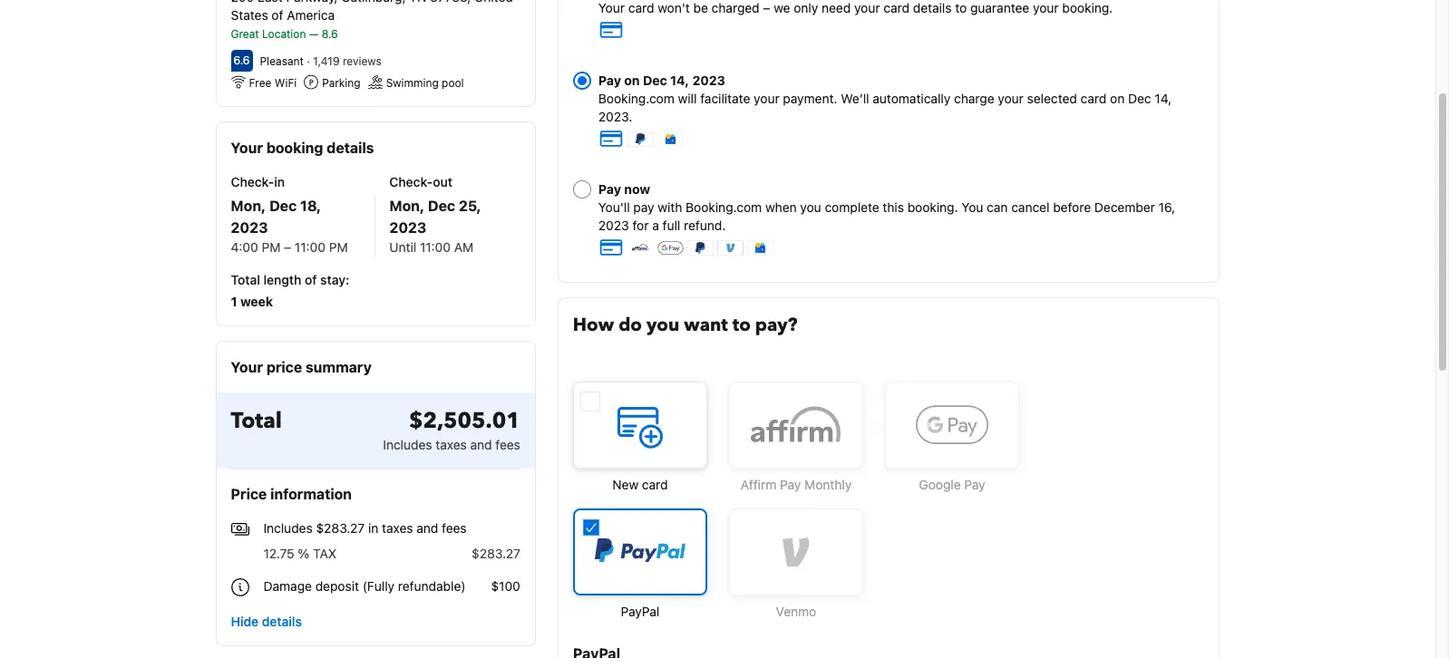 Task type: describe. For each thing, give the bounding box(es) containing it.
tax
[[313, 546, 337, 562]]

%
[[298, 546, 310, 562]]

$2,505.01
[[409, 406, 521, 436]]

2023.
[[599, 109, 633, 124]]

refundable)
[[398, 579, 466, 594]]

how do you want to pay?
[[573, 313, 798, 338]]

until
[[390, 240, 417, 255]]

check- for mon, dec 18, 2023
[[231, 174, 274, 190]]

11:00 pm
[[295, 240, 348, 255]]

your for your price summary
[[231, 359, 263, 376]]

united
[[475, 0, 513, 5]]

guarantee
[[971, 0, 1030, 15]]

paypal image
[[688, 240, 714, 256]]

summary
[[306, 359, 372, 376]]

8.6
[[322, 27, 338, 41]]

price
[[231, 486, 267, 503]]

swimming
[[386, 76, 439, 90]]

1 vertical spatial and
[[417, 521, 439, 536]]

price information
[[231, 486, 352, 503]]

1 horizontal spatial card
[[884, 0, 910, 15]]

we'll
[[841, 91, 870, 106]]

pay now you'll pay with booking.com when you complete this booking. you can cancel before december 16, 2023 for a full refund.
[[599, 181, 1176, 233]]

payment.
[[783, 91, 838, 106]]

dec inside check-in mon, dec 18, 2023 4:00 pm – 11:00 pm
[[270, 198, 297, 214]]

how
[[573, 313, 614, 338]]

states
[[231, 7, 268, 23]]

(fully
[[363, 579, 395, 594]]

when
[[766, 200, 797, 215]]

you'll
[[599, 200, 630, 215]]

pay for pay now you'll pay with booking.com when you complete this booking. you can cancel before december 16, 2023 for a full refund.
[[599, 181, 621, 197]]

charge
[[954, 91, 995, 106]]

free wifi
[[249, 76, 297, 90]]

now
[[625, 181, 651, 197]]

december
[[1095, 200, 1156, 215]]

includes for includes taxes and fees
[[383, 437, 432, 453]]

total for total length of stay: 1 week
[[231, 272, 260, 288]]

your price summary
[[231, 359, 372, 376]]

pleasant · 1,419 reviews
[[260, 54, 382, 68]]

—
[[309, 27, 319, 41]]

free
[[249, 76, 272, 90]]

1
[[231, 294, 237, 309]]

pool
[[442, 76, 464, 90]]

complete
[[825, 200, 880, 215]]

refund.
[[684, 218, 726, 233]]

pay for pay on dec 14, 2023 booking.com will facilitate your payment. we'll automatically charge your selected card on dec 14, 2023.
[[599, 73, 621, 88]]

week
[[240, 294, 273, 309]]

scored 6.6 element
[[231, 50, 253, 72]]

great
[[231, 27, 259, 41]]

25,
[[459, 198, 482, 214]]

price
[[267, 359, 302, 376]]

check-in mon, dec 18, 2023 4:00 pm – 11:00 pm
[[231, 174, 348, 255]]

information
[[270, 486, 352, 503]]

east
[[258, 0, 283, 5]]

only
[[794, 0, 819, 15]]

your booking details
[[231, 140, 374, 156]]

reviews
[[343, 54, 382, 68]]

total length of stay: 1 week
[[231, 272, 350, 309]]

1 horizontal spatial fees
[[496, 437, 521, 453]]

0 horizontal spatial 14,
[[671, 73, 690, 88]]

12.75 % tax
[[264, 546, 337, 562]]

1 horizontal spatial to
[[956, 0, 967, 15]]

2023 inside pay on dec 14, 2023 booking.com will facilitate your payment. we'll automatically charge your selected card on dec 14, 2023.
[[693, 73, 726, 88]]

wifi
[[275, 76, 297, 90]]

hide
[[231, 614, 259, 629]]

details inside button
[[262, 614, 302, 629]]

america
[[287, 7, 335, 23]]

12.75
[[264, 546, 295, 562]]

parking
[[322, 76, 361, 90]]

0 horizontal spatial card
[[629, 0, 655, 15]]

0 vertical spatial booking.
[[1063, 0, 1113, 15]]

2023 inside check-in mon, dec 18, 2023 4:00 pm – 11:00 pm
[[231, 220, 268, 236]]

your right facilitate
[[754, 91, 780, 106]]

200
[[231, 0, 254, 5]]

won't
[[658, 0, 690, 15]]

charged
[[712, 0, 760, 15]]

affirm image
[[628, 240, 654, 256]]

1 horizontal spatial on
[[1111, 91, 1125, 106]]

check-out mon, dec 25, 2023 until 11:00 am
[[390, 174, 482, 255]]

–
[[284, 240, 291, 255]]

stay:
[[320, 272, 350, 288]]

pay on dec 14, 2023 booking.com will facilitate your payment. we'll automatically charge your selected card on dec 14, 2023.
[[599, 73, 1172, 124]]

your right the need
[[855, 0, 881, 15]]

total for total
[[231, 406, 282, 436]]

deposit
[[315, 579, 359, 594]]

parkway,
[[286, 0, 338, 5]]



Task type: vqa. For each thing, say whether or not it's contained in the screenshot.
bottommost on
yes



Task type: locate. For each thing, give the bounding box(es) containing it.
2023 up the until
[[390, 220, 427, 236]]

in up (fully
[[368, 521, 379, 536]]

200 east parkway, gatlinburg, tn 37738, united states of america button
[[231, 0, 521, 24]]

check- for mon, dec 25, 2023
[[390, 174, 433, 190]]

– we
[[763, 0, 791, 15]]

·
[[307, 54, 310, 68]]

cancel
[[1012, 200, 1050, 215]]

you
[[962, 200, 984, 215]]

booking. right guarantee
[[1063, 0, 1113, 15]]

do
[[619, 313, 642, 338]]

0 horizontal spatial booking.com
[[599, 91, 675, 106]]

2 vertical spatial your
[[231, 359, 263, 376]]

0 horizontal spatial mon,
[[231, 198, 266, 214]]

1 vertical spatial details
[[327, 140, 374, 156]]

booking.com inside pay now you'll pay with booking.com when you complete this booking. you can cancel before december 16, 2023 for a full refund.
[[686, 200, 762, 215]]

details right the booking
[[327, 140, 374, 156]]

2 check- from the left
[[390, 174, 433, 190]]

0 vertical spatial booking.com
[[599, 91, 675, 106]]

0 horizontal spatial of
[[272, 7, 283, 23]]

mon,
[[231, 198, 266, 214], [390, 198, 425, 214]]

details
[[913, 0, 952, 15], [327, 140, 374, 156], [262, 614, 302, 629]]

1 vertical spatial total
[[231, 406, 282, 436]]

1 horizontal spatial booking.
[[1063, 0, 1113, 15]]

tn
[[409, 0, 427, 5]]

card left won't
[[629, 0, 655, 15]]

pay inside pay on dec 14, 2023 booking.com will facilitate your payment. we'll automatically charge your selected card on dec 14, 2023.
[[599, 73, 621, 88]]

your for your card won't be charged – we only need your card details to guarantee your booking.
[[599, 0, 625, 15]]

need
[[822, 0, 851, 15]]

dec down out
[[428, 198, 455, 214]]

for
[[633, 218, 649, 233]]

pay up 2023.
[[599, 73, 621, 88]]

1 mon, from the left
[[231, 198, 266, 214]]

14,
[[671, 73, 690, 88], [1155, 91, 1172, 106]]

0 vertical spatial you
[[801, 200, 822, 215]]

your left won't
[[599, 0, 625, 15]]

0 vertical spatial to
[[956, 0, 967, 15]]

1 horizontal spatial of
[[305, 272, 317, 288]]

total inside "total length of stay: 1 week"
[[231, 272, 260, 288]]

total up week
[[231, 272, 260, 288]]

1 horizontal spatial 14,
[[1155, 91, 1172, 106]]

mon, inside "check-out mon, dec 25, 2023 until 11:00 am"
[[390, 198, 425, 214]]

card right the need
[[884, 0, 910, 15]]

6.6
[[234, 54, 250, 67]]

want
[[684, 313, 728, 338]]

0 vertical spatial 14,
[[671, 73, 690, 88]]

0 vertical spatial includes
[[383, 437, 432, 453]]

1 horizontal spatial $283.27
[[472, 546, 521, 562]]

0 vertical spatial taxes
[[436, 437, 467, 453]]

details left guarantee
[[913, 0, 952, 15]]

0 vertical spatial and
[[470, 437, 492, 453]]

1 vertical spatial to
[[733, 313, 751, 338]]

1 horizontal spatial check-
[[390, 174, 433, 190]]

1 total from the top
[[231, 272, 260, 288]]

fees down $2,505.01
[[496, 437, 521, 453]]

this
[[883, 200, 905, 215]]

0 horizontal spatial to
[[733, 313, 751, 338]]

1 vertical spatial includes
[[264, 521, 313, 536]]

1 horizontal spatial taxes
[[436, 437, 467, 453]]

length
[[264, 272, 302, 288]]

1,419
[[313, 54, 340, 68]]

1 vertical spatial your
[[231, 140, 263, 156]]

gatlinburg,
[[341, 0, 406, 5]]

and down $2,505.01
[[470, 437, 492, 453]]

2023 up the 4:00 pm
[[231, 220, 268, 236]]

check- up the until
[[390, 174, 433, 190]]

includes for includes $283.27 in taxes and fees
[[264, 521, 313, 536]]

venmo image
[[718, 240, 744, 256]]

2023 inside pay now you'll pay with booking.com when you complete this booking. you can cancel before december 16, 2023 for a full refund.
[[599, 218, 629, 233]]

2023 inside "check-out mon, dec 25, 2023 until 11:00 am"
[[390, 220, 427, 236]]

mon, up the 4:00 pm
[[231, 198, 266, 214]]

to left guarantee
[[956, 0, 967, 15]]

of down east
[[272, 7, 283, 23]]

you right when
[[801, 200, 822, 215]]

booking. inside pay now you'll pay with booking.com when you complete this booking. you can cancel before december 16, 2023 for a full refund.
[[908, 200, 959, 215]]

dec up paypal image
[[643, 73, 667, 88]]

on up 2023.
[[625, 73, 640, 88]]

taxes up (fully
[[382, 521, 413, 536]]

1 horizontal spatial booking.com
[[686, 200, 762, 215]]

4:00 pm
[[231, 240, 281, 255]]

1 vertical spatial booking.
[[908, 200, 959, 215]]

dec inside "check-out mon, dec 25, 2023 until 11:00 am"
[[428, 198, 455, 214]]

pay inside pay now you'll pay with booking.com when you complete this booking. you can cancel before december 16, 2023 for a full refund.
[[599, 181, 621, 197]]

$283.27 up $100
[[472, 546, 521, 562]]

mon, up the until
[[390, 198, 425, 214]]

before
[[1054, 200, 1092, 215]]

includes $283.27 in taxes and fees
[[264, 521, 467, 536]]

booking.com inside pay on dec 14, 2023 booking.com will facilitate your payment. we'll automatically charge your selected card on dec 14, 2023.
[[599, 91, 675, 106]]

of left the stay:
[[305, 272, 317, 288]]

mon, for mon, dec 18, 2023
[[231, 198, 266, 214]]

includes
[[383, 437, 432, 453], [264, 521, 313, 536]]

includes down $2,505.01
[[383, 437, 432, 453]]

1 horizontal spatial in
[[368, 521, 379, 536]]

dec left 18,
[[270, 198, 297, 214]]

pay
[[634, 200, 655, 215]]

check- down the booking
[[231, 174, 274, 190]]

booking.
[[1063, 0, 1113, 15], [908, 200, 959, 215]]

mon, for mon, dec 25, 2023
[[390, 198, 425, 214]]

your right guarantee
[[1033, 0, 1059, 15]]

your right charge
[[998, 91, 1024, 106]]

includes taxes and fees
[[383, 437, 521, 453]]

mon, inside check-in mon, dec 18, 2023 4:00 pm – 11:00 pm
[[231, 198, 266, 214]]

a
[[653, 218, 659, 233]]

of inside "total length of stay: 1 week"
[[305, 272, 317, 288]]

can
[[987, 200, 1008, 215]]

with
[[658, 200, 683, 215]]

0 vertical spatial details
[[913, 0, 952, 15]]

2 horizontal spatial details
[[913, 0, 952, 15]]

0 vertical spatial in
[[274, 174, 285, 190]]

pay up you'll
[[599, 181, 621, 197]]

11:00 am
[[420, 240, 474, 255]]

and up refundable)
[[417, 521, 439, 536]]

out
[[433, 174, 453, 190]]

your left the booking
[[231, 140, 263, 156]]

check-
[[231, 174, 274, 190], [390, 174, 433, 190]]

in
[[274, 174, 285, 190], [368, 521, 379, 536]]

in inside check-in mon, dec 18, 2023 4:00 pm – 11:00 pm
[[274, 174, 285, 190]]

details down damage
[[262, 614, 302, 629]]

card
[[629, 0, 655, 15], [884, 0, 910, 15], [1081, 91, 1107, 106]]

fees up refundable)
[[442, 521, 467, 536]]

includes up 12.75
[[264, 521, 313, 536]]

swimming pool
[[386, 76, 464, 90]]

2 vertical spatial details
[[262, 614, 302, 629]]

your left price
[[231, 359, 263, 376]]

0 horizontal spatial taxes
[[382, 521, 413, 536]]

pleasant
[[260, 54, 304, 68]]

0 horizontal spatial you
[[647, 313, 680, 338]]

location
[[262, 27, 306, 41]]

1 vertical spatial taxes
[[382, 521, 413, 536]]

full
[[663, 218, 681, 233]]

$283.27 up tax
[[316, 521, 365, 536]]

37738,
[[430, 0, 471, 5]]

0 vertical spatial of
[[272, 7, 283, 23]]

0 horizontal spatial $283.27
[[316, 521, 365, 536]]

taxes
[[436, 437, 467, 453], [382, 521, 413, 536]]

1 vertical spatial 14,
[[1155, 91, 1172, 106]]

2 total from the top
[[231, 406, 282, 436]]

1 horizontal spatial you
[[801, 200, 822, 215]]

0 horizontal spatial on
[[625, 73, 640, 88]]

1 check- from the left
[[231, 174, 274, 190]]

rated pleasant element
[[260, 54, 304, 68]]

check- inside check-in mon, dec 18, 2023 4:00 pm – 11:00 pm
[[231, 174, 274, 190]]

1 vertical spatial fees
[[442, 521, 467, 536]]

1 pay from the top
[[599, 73, 621, 88]]

1 horizontal spatial and
[[470, 437, 492, 453]]

booking.com for when
[[686, 200, 762, 215]]

0 horizontal spatial check-
[[231, 174, 274, 190]]

dec right selected
[[1129, 91, 1152, 106]]

1 vertical spatial on
[[1111, 91, 1125, 106]]

0 horizontal spatial fees
[[442, 521, 467, 536]]

hide details
[[231, 614, 302, 629]]

booking.com up 2023.
[[599, 91, 675, 106]]

0 horizontal spatial in
[[274, 174, 285, 190]]

of inside 200 east parkway, gatlinburg, tn 37738, united states of america great location — 8.6
[[272, 7, 283, 23]]

1 horizontal spatial mon,
[[390, 198, 425, 214]]

of
[[272, 7, 283, 23], [305, 272, 317, 288]]

be
[[694, 0, 708, 15]]

will
[[678, 91, 697, 106]]

18,
[[300, 198, 321, 214]]

on right selected
[[1111, 91, 1125, 106]]

booking.com up "refund."
[[686, 200, 762, 215]]

1 vertical spatial $283.27
[[472, 546, 521, 562]]

you inside pay now you'll pay with booking.com when you complete this booking. you can cancel before december 16, 2023 for a full refund.
[[801, 200, 822, 215]]

0 vertical spatial your
[[599, 0, 625, 15]]

card right selected
[[1081, 91, 1107, 106]]

1 vertical spatial of
[[305, 272, 317, 288]]

0 vertical spatial pay
[[599, 73, 621, 88]]

paypal image
[[628, 131, 654, 147]]

1 vertical spatial booking.com
[[686, 200, 762, 215]]

card inside pay on dec 14, 2023 booking.com will facilitate your payment. we'll automatically charge your selected card on dec 14, 2023.
[[1081, 91, 1107, 106]]

your
[[599, 0, 625, 15], [231, 140, 263, 156], [231, 359, 263, 376]]

2023 down you'll
[[599, 218, 629, 233]]

0 horizontal spatial details
[[262, 614, 302, 629]]

fees
[[496, 437, 521, 453], [442, 521, 467, 536]]

2 pay from the top
[[599, 181, 621, 197]]

0 vertical spatial $283.27
[[316, 521, 365, 536]]

pay?
[[756, 313, 798, 338]]

1 vertical spatial pay
[[599, 181, 621, 197]]

1 vertical spatial in
[[368, 521, 379, 536]]

to
[[956, 0, 967, 15], [733, 313, 751, 338]]

hide details button
[[224, 606, 309, 638]]

total
[[231, 272, 260, 288], [231, 406, 282, 436]]

booking
[[267, 140, 323, 156]]

facilitate
[[701, 91, 751, 106]]

2 mon, from the left
[[390, 198, 425, 214]]

your for your booking details
[[231, 140, 263, 156]]

total down price
[[231, 406, 282, 436]]

booking.com
[[599, 91, 675, 106], [686, 200, 762, 215]]

you right do
[[647, 313, 680, 338]]

damage
[[264, 579, 312, 594]]

google pay image
[[658, 240, 684, 256]]

2023 up facilitate
[[693, 73, 726, 88]]

0 vertical spatial total
[[231, 272, 260, 288]]

taxes down $2,505.01
[[436, 437, 467, 453]]

1 horizontal spatial details
[[327, 140, 374, 156]]

your
[[855, 0, 881, 15], [1033, 0, 1059, 15], [754, 91, 780, 106], [998, 91, 1024, 106]]

selected
[[1028, 91, 1078, 106]]

your card won't be charged – we only need your card details to guarantee your booking.
[[599, 0, 1113, 15]]

0 vertical spatial on
[[625, 73, 640, 88]]

1 vertical spatial you
[[647, 313, 680, 338]]

0 horizontal spatial and
[[417, 521, 439, 536]]

booking.com for will
[[599, 91, 675, 106]]

2 horizontal spatial card
[[1081, 91, 1107, 106]]

check- inside "check-out mon, dec 25, 2023 until 11:00 am"
[[390, 174, 433, 190]]

to left the pay?
[[733, 313, 751, 338]]

automatically
[[873, 91, 951, 106]]

0 vertical spatial fees
[[496, 437, 521, 453]]

damage deposit (fully refundable)
[[264, 579, 466, 594]]

booking. right the "this"
[[908, 200, 959, 215]]

in down the booking
[[274, 174, 285, 190]]

0 horizontal spatial includes
[[264, 521, 313, 536]]

you
[[801, 200, 822, 215], [647, 313, 680, 338]]

1 horizontal spatial includes
[[383, 437, 432, 453]]

0 horizontal spatial booking.
[[908, 200, 959, 215]]



